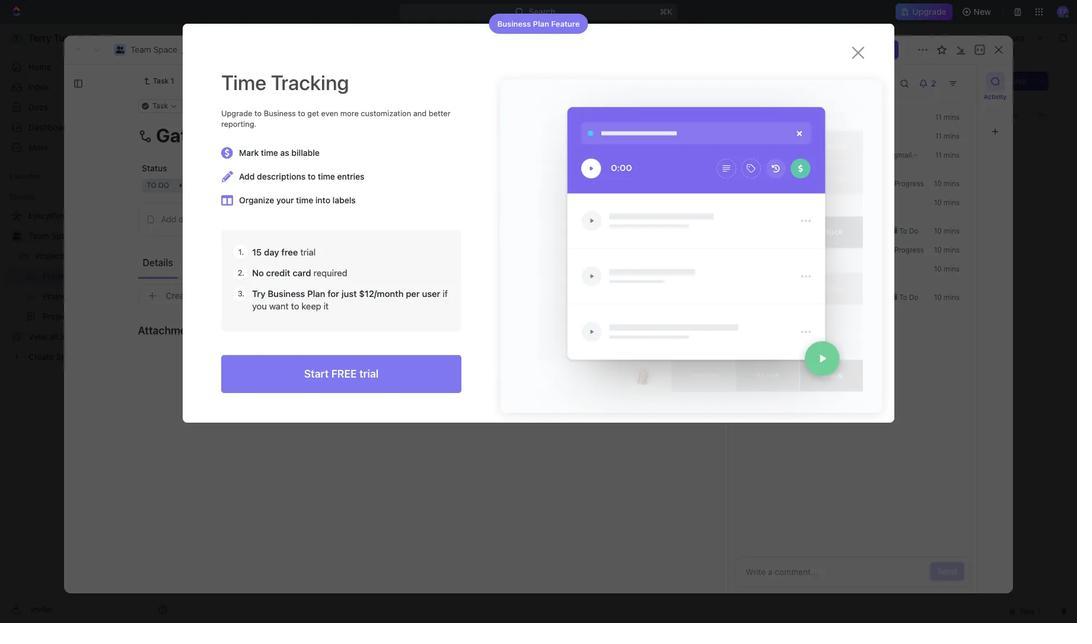 Task type: describe. For each thing, give the bounding box(es) containing it.
create custom field button
[[138, 284, 648, 308]]

nov
[[835, 45, 848, 54]]

business inside upgrade to business to get even more customization and better reporting.
[[264, 109, 296, 118]]

search
[[890, 109, 917, 120]]

spaces
[[9, 192, 35, 201]]

space for team space
[[51, 231, 75, 241]]

1 from from the top
[[821, 132, 836, 141]]

free
[[282, 247, 298, 258]]

start free trial
[[304, 368, 379, 381]]

1 horizontal spatial share button
[[928, 28, 965, 47]]

4 mins from the top
[[944, 179, 960, 188]]

6 changed from the top
[[767, 265, 796, 274]]

1 horizontal spatial add task button
[[305, 165, 355, 179]]

dates
[[488, 163, 511, 173]]

no credit card required
[[252, 268, 348, 279]]

/
[[182, 45, 185, 55]]

items
[[278, 257, 302, 268]]

Edit task name text field
[[138, 124, 648, 147]]

you created this task
[[753, 113, 823, 122]]

billable
[[292, 148, 320, 158]]

project
[[206, 71, 259, 90]]

8686faf0v button
[[182, 99, 228, 113]]

start
[[304, 368, 329, 381]]

created
[[767, 113, 793, 122]]

per
[[406, 289, 420, 299]]

⌘k
[[660, 7, 673, 17]]

8686faf0v
[[186, 101, 223, 110]]

2 down as
[[282, 167, 286, 176]]

task sidebar navigation tab list
[[983, 72, 1009, 141]]

upgrade link
[[896, 4, 953, 20]]

docs link
[[5, 98, 172, 117]]

create
[[166, 291, 192, 301]]

just
[[342, 289, 357, 299]]

card
[[293, 268, 311, 279]]

team space
[[28, 231, 75, 241]]

credit
[[266, 268, 290, 279]]

2 up 15 on the top left of the page
[[259, 227, 264, 237]]

added watcher:
[[781, 151, 837, 160]]

add description button
[[142, 210, 644, 229]]

create custom field
[[166, 291, 246, 301]]

7 status from the top
[[798, 293, 819, 302]]

11 mins for created this task
[[936, 113, 960, 122]]

$12/month
[[359, 289, 404, 299]]

com
[[753, 151, 918, 169]]

15
[[252, 247, 262, 258]]

files
[[378, 352, 392, 361]]

1 button for 1
[[266, 205, 282, 217]]

3 10 mins from the top
[[935, 227, 960, 236]]

mark time as billable
[[239, 148, 320, 158]]

eloisefrancis23@gmail. com
[[753, 151, 918, 169]]

task sidebar content section
[[728, 65, 977, 594]]

upgrade for upgrade to business to get even more customization and better reporting.
[[221, 109, 252, 118]]

no
[[252, 268, 264, 279]]

6 status from the top
[[798, 265, 819, 274]]

activity inside task sidebar content section
[[743, 77, 784, 90]]

want
[[269, 301, 289, 312]]

8 mins from the top
[[944, 265, 960, 274]]

customize
[[977, 109, 1018, 120]]

projects link
[[36, 247, 139, 266]]

as
[[280, 148, 289, 158]]

created on nov 17
[[796, 45, 857, 54]]

1 changed status from from the top
[[765, 132, 838, 141]]

upgrade to business to get even more customization and better reporting.
[[221, 109, 451, 129]]

to inside drop your files here to upload
[[411, 352, 418, 361]]

upgrade for upgrade
[[913, 7, 947, 17]]

subtasks
[[190, 257, 230, 268]]

team space link for user group icon
[[28, 227, 170, 246]]

and
[[414, 109, 427, 118]]

5 10 from the top
[[935, 265, 942, 274]]

automations
[[976, 33, 1026, 43]]

2 mins from the top
[[944, 132, 960, 141]]

gantt link
[[401, 107, 425, 123]]

if
[[443, 289, 448, 299]]

2 from from the top
[[821, 179, 836, 188]]

11 for added watcher:
[[936, 151, 942, 160]]

better
[[429, 109, 451, 118]]

3 changed status from from the top
[[765, 198, 838, 207]]

drop your files here to upload
[[343, 352, 443, 361]]

tracking
[[271, 70, 349, 94]]

0 vertical spatial business
[[498, 19, 531, 28]]

field
[[227, 291, 246, 301]]

upload
[[420, 352, 443, 361]]

activity inside task sidebar navigation tab list
[[984, 93, 1007, 100]]

added
[[783, 151, 804, 160]]

list
[[267, 109, 281, 120]]

0 horizontal spatial add task button
[[234, 246, 279, 260]]

on
[[824, 45, 833, 54]]

assignees
[[495, 139, 530, 148]]

feature
[[552, 19, 580, 28]]

2 changed from the top
[[767, 179, 796, 188]]

0 horizontal spatial share button
[[862, 40, 899, 59]]

2 vertical spatial business
[[268, 289, 305, 299]]

4 status from the top
[[798, 227, 819, 236]]

trial inside button
[[360, 368, 379, 381]]

details button
[[138, 252, 178, 273]]

docs
[[28, 102, 48, 112]]

2 you from the top
[[753, 179, 765, 188]]

it
[[324, 301, 329, 312]]

home
[[28, 62, 51, 72]]

2 up list
[[263, 71, 273, 90]]

11 for created this task
[[936, 113, 942, 122]]

team for team space /
[[131, 45, 151, 55]]

table
[[360, 109, 381, 120]]

1 10 mins from the top
[[935, 179, 960, 188]]

free
[[332, 368, 357, 381]]

task 1 link
[[138, 74, 179, 88]]

space for team space /
[[153, 45, 177, 55]]

0 vertical spatial add task
[[992, 76, 1028, 86]]

team space /
[[131, 45, 185, 55]]

3 10 from the top
[[935, 227, 942, 236]]

time tracking
[[221, 70, 349, 94]]

reporting.
[[221, 119, 257, 129]]

drop
[[343, 352, 360, 361]]

sidebar navigation
[[0, 24, 177, 624]]

try
[[252, 289, 266, 299]]

to inside if you want to keep it
[[291, 301, 299, 312]]

6 from from the top
[[821, 265, 836, 274]]

organize
[[239, 195, 274, 206]]

7 mins from the top
[[944, 246, 960, 255]]

add inside button
[[161, 214, 176, 224]]

2 horizontal spatial time
[[318, 172, 335, 182]]

action items
[[247, 257, 302, 268]]

task 1 inside task 1 link
[[153, 77, 174, 85]]

you
[[252, 301, 267, 312]]

5 10 mins from the top
[[935, 265, 960, 274]]

into
[[316, 195, 331, 206]]

5 changed status from from the top
[[765, 246, 838, 255]]

hide button
[[611, 137, 637, 151]]

board
[[221, 109, 245, 120]]

here
[[394, 352, 409, 361]]

6 10 from the top
[[935, 293, 942, 302]]

organize your time into labels
[[239, 195, 356, 206]]

required
[[314, 268, 348, 279]]

assigned
[[315, 163, 351, 173]]

15 day free trial
[[252, 247, 316, 258]]



Task type: locate. For each thing, give the bounding box(es) containing it.
1 vertical spatial business
[[264, 109, 296, 118]]

0 vertical spatial add task button
[[985, 72, 1035, 91]]

1 horizontal spatial team
[[131, 45, 151, 55]]

1 button for 2
[[267, 226, 283, 238]]

0 horizontal spatial plan
[[308, 289, 326, 299]]

get
[[307, 109, 319, 118]]

1 status from the top
[[798, 132, 819, 141]]

1 vertical spatial add task button
[[305, 165, 355, 179]]

1 vertical spatial trial
[[360, 368, 379, 381]]

business down time tracking
[[264, 109, 296, 118]]

mins
[[944, 113, 960, 122], [944, 132, 960, 141], [944, 151, 960, 160], [944, 179, 960, 188], [944, 198, 960, 207], [944, 227, 960, 236], [944, 246, 960, 255], [944, 265, 960, 274], [944, 293, 960, 302]]

4 changed from the top
[[767, 227, 796, 236]]

share for the right share button
[[935, 33, 958, 43]]

11 mins for added watcher:
[[936, 151, 960, 160]]

team
[[131, 45, 151, 55], [28, 231, 49, 241]]

3 status from the top
[[798, 198, 819, 207]]

add task button up into
[[305, 165, 355, 179]]

add up customize
[[992, 76, 1008, 86]]

time tracking dialog
[[183, 14, 895, 423]]

action items button
[[242, 252, 307, 273]]

project 2
[[206, 71, 276, 90]]

board link
[[219, 107, 245, 123]]

2 10 from the top
[[935, 198, 942, 207]]

7 changed from the top
[[767, 293, 796, 302]]

activity
[[743, 77, 784, 90], [984, 93, 1007, 100]]

share button right the '17'
[[862, 40, 899, 59]]

clickbot
[[753, 151, 781, 160]]

2 11 from the top
[[936, 132, 942, 141]]

add descriptions to time entries
[[239, 172, 365, 182]]

0 horizontal spatial hide
[[616, 139, 632, 148]]

tree inside sidebar navigation
[[5, 207, 172, 367]]

team space link for user group image
[[131, 45, 177, 55]]

business down search...
[[498, 19, 531, 28]]

plan
[[533, 19, 550, 28], [308, 289, 326, 299]]

3 you from the top
[[753, 198, 765, 207]]

team space link left "/"
[[131, 45, 177, 55]]

day
[[264, 247, 279, 258]]

your for organize
[[277, 195, 294, 206]]

1 vertical spatial share
[[869, 45, 892, 55]]

1 vertical spatial task 1
[[239, 206, 263, 216]]

10 mins
[[935, 179, 960, 188], [935, 198, 960, 207], [935, 227, 960, 236], [935, 246, 960, 255], [935, 265, 960, 274], [935, 293, 960, 302]]

6 10 mins from the top
[[935, 293, 960, 302]]

you
[[753, 113, 765, 122], [753, 179, 765, 188], [753, 198, 765, 207], [753, 246, 765, 255]]

eloisefrancis23@gmail.
[[837, 151, 918, 160]]

descriptions
[[257, 172, 306, 182]]

1 mins from the top
[[944, 113, 960, 122]]

3 11 from the top
[[936, 151, 942, 160]]

4 from from the top
[[821, 227, 836, 236]]

0 horizontal spatial share
[[869, 45, 892, 55]]

3 11 mins from the top
[[936, 151, 960, 160]]

upgrade inside upgrade to business to get even more customization and better reporting.
[[221, 109, 252, 118]]

0 horizontal spatial add task
[[239, 247, 274, 257]]

upload button
[[420, 352, 443, 361]]

3 mins from the top
[[944, 151, 960, 160]]

1 horizontal spatial hide
[[937, 109, 955, 120]]

calendar link
[[300, 107, 338, 123]]

team for team space
[[28, 231, 49, 241]]

5 mins from the top
[[944, 198, 960, 207]]

1 button up day
[[267, 226, 283, 238]]

share down upgrade link
[[935, 33, 958, 43]]

home link
[[5, 58, 172, 77]]

0 horizontal spatial time
[[261, 148, 278, 158]]

share
[[935, 33, 958, 43], [869, 45, 892, 55]]

2.
[[238, 268, 245, 278]]

if you want to keep it
[[252, 289, 448, 312]]

0 vertical spatial team
[[131, 45, 151, 55]]

0 vertical spatial upgrade
[[913, 7, 947, 17]]

0 horizontal spatial task 1
[[153, 77, 174, 85]]

1 horizontal spatial your
[[362, 352, 376, 361]]

7 from from the top
[[821, 293, 836, 302]]

1.
[[238, 248, 244, 257]]

add down the "task 2"
[[239, 247, 254, 257]]

1 11 mins from the top
[[936, 113, 960, 122]]

1 horizontal spatial upgrade
[[913, 7, 947, 17]]

assigned to
[[315, 163, 361, 173]]

5 from from the top
[[821, 246, 836, 255]]

1 11 from the top
[[936, 113, 942, 122]]

0 horizontal spatial upgrade
[[221, 109, 252, 118]]

1 vertical spatial upgrade
[[221, 109, 252, 118]]

7 changed status from from the top
[[765, 293, 838, 302]]

1 vertical spatial hide
[[616, 139, 632, 148]]

business plan feature
[[498, 19, 580, 28]]

custom
[[194, 291, 225, 301]]

2 horizontal spatial add task button
[[985, 72, 1035, 91]]

search...
[[529, 7, 563, 17]]

add left description
[[161, 214, 176, 224]]

1 vertical spatial 1 button
[[267, 226, 283, 238]]

2 vertical spatial time
[[296, 195, 313, 206]]

to do
[[863, 132, 885, 141], [845, 179, 869, 188], [898, 227, 919, 236], [845, 246, 869, 255], [220, 281, 243, 290], [898, 293, 919, 302]]

time left into
[[296, 195, 313, 206]]

1 down team space / at the top left of the page
[[171, 77, 174, 85]]

time
[[221, 70, 267, 94]]

space inside tree
[[51, 231, 75, 241]]

1 you from the top
[[753, 113, 765, 122]]

1 vertical spatial space
[[51, 231, 75, 241]]

0 horizontal spatial activity
[[743, 77, 784, 90]]

0 vertical spatial share
[[935, 33, 958, 43]]

0 vertical spatial 1 button
[[266, 205, 282, 217]]

projects
[[36, 251, 67, 261]]

0 vertical spatial complete
[[845, 227, 882, 236]]

5 changed from the top
[[767, 246, 796, 255]]

tree
[[5, 207, 172, 367]]

6 changed status from from the top
[[765, 265, 838, 274]]

0 vertical spatial 11 mins
[[936, 113, 960, 122]]

1 vertical spatial add task
[[319, 167, 350, 176]]

11 mins
[[936, 113, 960, 122], [936, 132, 960, 141], [936, 151, 960, 160]]

0 horizontal spatial team
[[28, 231, 49, 241]]

add description
[[161, 214, 222, 224]]

hide
[[937, 109, 955, 120], [616, 139, 632, 148]]

plan up keep
[[308, 289, 326, 299]]

1 horizontal spatial time
[[296, 195, 313, 206]]

task 1 down team space / at the top left of the page
[[153, 77, 174, 85]]

add
[[992, 76, 1008, 86], [319, 167, 333, 176], [239, 172, 255, 182], [161, 214, 176, 224], [239, 247, 254, 257]]

4 10 from the top
[[935, 246, 942, 255]]

this
[[795, 113, 807, 122]]

your inside drop your files here to upload
[[362, 352, 376, 361]]

share for the left share button
[[869, 45, 892, 55]]

0 vertical spatial hide
[[937, 109, 955, 120]]

add left entries
[[319, 167, 333, 176]]

2 status from the top
[[798, 179, 819, 188]]

6 mins from the top
[[944, 227, 960, 236]]

upgrade up reporting.
[[221, 109, 252, 118]]

customization
[[361, 109, 411, 118]]

1 vertical spatial plan
[[308, 289, 326, 299]]

3 from from the top
[[821, 198, 836, 207]]

1 changed from the top
[[767, 132, 796, 141]]

activity up created on the top right of page
[[743, 77, 784, 90]]

space up projects
[[51, 231, 75, 241]]

gantt
[[403, 109, 425, 120]]

17
[[850, 45, 857, 54]]

activity up customize
[[984, 93, 1007, 100]]

your left files
[[362, 352, 376, 361]]

task 2
[[239, 227, 264, 237]]

status
[[142, 163, 167, 173]]

1 vertical spatial team space link
[[28, 227, 170, 246]]

plan down search...
[[533, 19, 550, 28]]

created
[[796, 45, 822, 54]]

your for drop
[[362, 352, 376, 361]]

0 vertical spatial trial
[[301, 247, 316, 258]]

invite
[[31, 604, 52, 615]]

0 vertical spatial activity
[[743, 77, 784, 90]]

1 vertical spatial 11 mins
[[936, 132, 960, 141]]

1 horizontal spatial activity
[[984, 93, 1007, 100]]

subtasks button
[[185, 252, 235, 273]]

0 horizontal spatial trial
[[301, 247, 316, 258]]

status
[[798, 132, 819, 141], [798, 179, 819, 188], [798, 198, 819, 207], [798, 227, 819, 236], [798, 246, 819, 255], [798, 265, 819, 274], [798, 293, 819, 302]]

hide inside button
[[616, 139, 632, 148]]

3 changed from the top
[[767, 198, 796, 207]]

add down mark
[[239, 172, 255, 182]]

1 horizontal spatial trial
[[360, 368, 379, 381]]

hide inside dropdown button
[[937, 109, 955, 120]]

0 vertical spatial time
[[261, 148, 278, 158]]

4 you from the top
[[753, 246, 765, 255]]

changed
[[767, 132, 796, 141], [767, 179, 796, 188], [767, 198, 796, 207], [767, 227, 796, 236], [767, 246, 796, 255], [767, 265, 796, 274], [767, 293, 796, 302]]

1 10 from the top
[[935, 179, 942, 188]]

your down descriptions
[[277, 195, 294, 206]]

11
[[936, 113, 942, 122], [936, 132, 942, 141], [936, 151, 942, 160]]

inbox link
[[5, 78, 172, 97]]

team space link up the projects link
[[28, 227, 170, 246]]

task
[[1010, 76, 1028, 86], [153, 77, 169, 85], [334, 167, 350, 176], [239, 206, 257, 216], [239, 227, 257, 237], [257, 247, 274, 257]]

customize button
[[961, 107, 1022, 123]]

0 vertical spatial team space link
[[131, 45, 177, 55]]

0 vertical spatial space
[[153, 45, 177, 55]]

add task button up customize
[[985, 72, 1035, 91]]

upgrade left new button
[[913, 7, 947, 17]]

task 1 down "organize"
[[239, 206, 263, 216]]

automations button
[[970, 29, 1031, 47]]

2 vertical spatial 11
[[936, 151, 942, 160]]

1 horizontal spatial plan
[[533, 19, 550, 28]]

1 vertical spatial complete
[[845, 293, 882, 302]]

Search tasks... text field
[[930, 135, 1049, 153]]

description
[[179, 214, 222, 224]]

1 up 15 day free trial
[[278, 227, 282, 236]]

9 mins from the top
[[944, 293, 960, 302]]

even
[[321, 109, 338, 118]]

1 down "organize"
[[259, 206, 263, 216]]

user group image
[[12, 233, 21, 240]]

action
[[247, 257, 275, 268]]

1 horizontal spatial space
[[153, 45, 177, 55]]

more
[[341, 109, 359, 118]]

calendar
[[303, 109, 338, 120]]

0 vertical spatial plan
[[533, 19, 550, 28]]

4 10 mins from the top
[[935, 246, 960, 255]]

5 status from the top
[[798, 246, 819, 255]]

favorites
[[9, 172, 41, 181]]

time up into
[[318, 172, 335, 182]]

2 down 'no'
[[256, 281, 261, 290]]

2 vertical spatial add task button
[[234, 246, 279, 260]]

0 vertical spatial 11
[[936, 113, 942, 122]]

1
[[171, 77, 174, 85], [259, 206, 263, 216], [277, 207, 280, 215], [278, 227, 282, 236]]

2 11 mins from the top
[[936, 132, 960, 141]]

1 complete from the top
[[845, 227, 882, 236]]

time left as
[[261, 148, 278, 158]]

2 changed status from from the top
[[765, 179, 838, 188]]

business up want
[[268, 289, 305, 299]]

user group image
[[115, 46, 124, 53]]

share right the '17'
[[869, 45, 892, 55]]

team right user group icon
[[28, 231, 49, 241]]

1 down organize your time into labels
[[277, 207, 280, 215]]

0 vertical spatial your
[[277, 195, 294, 206]]

2 vertical spatial add task
[[239, 247, 274, 257]]

your inside the time tracking dialog
[[277, 195, 294, 206]]

1 vertical spatial team
[[28, 231, 49, 241]]

new button
[[958, 2, 999, 21]]

keep
[[302, 301, 321, 312]]

1 horizontal spatial task 1
[[239, 206, 263, 216]]

add inside the time tracking dialog
[[239, 172, 255, 182]]

1 vertical spatial your
[[362, 352, 376, 361]]

0 vertical spatial task 1
[[153, 77, 174, 85]]

team right user group image
[[131, 45, 151, 55]]

1 vertical spatial 11
[[936, 132, 942, 141]]

10
[[935, 179, 942, 188], [935, 198, 942, 207], [935, 227, 942, 236], [935, 246, 942, 255], [935, 265, 942, 274], [935, 293, 942, 302]]

2 10 mins from the top
[[935, 198, 960, 207]]

try business plan for just $12/month per user
[[252, 289, 443, 299]]

2 vertical spatial 11 mins
[[936, 151, 960, 160]]

details
[[143, 257, 173, 268]]

1 horizontal spatial share
[[935, 33, 958, 43]]

trial right the free
[[301, 247, 316, 258]]

space left "/"
[[153, 45, 177, 55]]

mark
[[239, 148, 259, 158]]

tree containing team space
[[5, 207, 172, 367]]

favorites button
[[5, 170, 46, 184]]

2 complete from the top
[[845, 293, 882, 302]]

0 horizontal spatial space
[[51, 231, 75, 241]]

1 vertical spatial activity
[[984, 93, 1007, 100]]

team inside tree
[[28, 231, 49, 241]]

1 button down descriptions
[[266, 205, 282, 217]]

1 vertical spatial time
[[318, 172, 335, 182]]

add task button up 'no'
[[234, 246, 279, 260]]

share button down upgrade link
[[928, 28, 965, 47]]

dashboards
[[28, 122, 75, 132]]

team space link
[[131, 45, 177, 55], [28, 227, 170, 246]]

1 horizontal spatial add task
[[319, 167, 350, 176]]

2 horizontal spatial add task
[[992, 76, 1028, 86]]

4 changed status from from the top
[[765, 227, 838, 236]]

attachments button
[[138, 316, 648, 345]]

0 horizontal spatial your
[[277, 195, 294, 206]]

trial down files
[[360, 368, 379, 381]]



Task type: vqa. For each thing, say whether or not it's contained in the screenshot.
the top complete
yes



